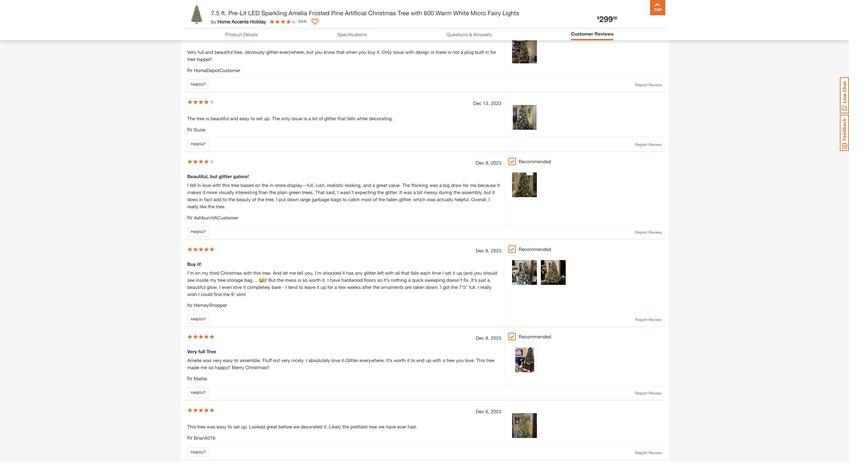 Task type: vqa. For each thing, say whether or not it's contained in the screenshot.
second Very
yes



Task type: locate. For each thing, give the bounding box(es) containing it.
beautiful for is
[[211, 116, 229, 121]]

6 helpful? from the top
[[191, 390, 206, 395]]

6 review from the top
[[649, 391, 662, 396]]

worth inside very full tree amelie was very easy to assemble. fluff out very nicely. i absolutely love it.glitter everywhere. it's worth it to end up with a tree you love. this tree made me so happy!! merry christmas!!
[[394, 358, 406, 364]]

1 vertical spatial my
[[210, 277, 216, 283]]

2 report review from the top
[[635, 82, 662, 87]]

up right end
[[426, 358, 431, 364]]

2 recommended from the top
[[519, 246, 551, 252]]

very right out
[[281, 358, 290, 364]]

me right the made on the bottom of page
[[201, 365, 207, 371]]

on up the "than"
[[255, 182, 260, 188]]

it's inside the buy it! i'm on my third christmas with this tree. and let me tell you, i'm shocked it has any glitter left with all that falls each time i set it up (and you should see inside my tree storage bag… 😂)!  but the mess is so worth it. i have hardwood floors so it's nothing a quick sweeping doesn't fix. it's just a beautiful glow. i even love it completely bare - i tend to leave it up for a few weeks after the ornaments are taken down. i got the 7'5" full. i really wish i could find the 9' slim!
[[471, 277, 477, 283]]

2 vertical spatial love
[[331, 358, 340, 364]]

i right -
[[286, 284, 287, 290]]

that left when
[[336, 49, 345, 55]]

1 horizontal spatial issue
[[393, 49, 404, 55]]

4 report from the top
[[635, 230, 648, 235]]

tree inside beautiful, but glitter galore! i fell in love with this tree based on the in-store display—full, lush, realistic-looking, and a great value. the flocking was a big draw for me because it makes it more visually interesting than the plain green trees. that said, i wasn't expecting the glitter. it was a bit messy during the assembly, but it does in fact add to the beauty of the tree. i put down large garbage bags to catch most of the fallen glitter, which was actually helpful. overall, i really like the tree.
[[231, 182, 239, 188]]

based
[[241, 182, 254, 188]]

1 horizontal spatial we
[[378, 424, 385, 430]]

with
[[411, 9, 422, 17], [405, 49, 414, 55], [212, 182, 221, 188], [243, 270, 252, 276], [385, 270, 394, 276], [433, 358, 441, 364]]

0 horizontal spatial for
[[327, 284, 333, 290]]

0 horizontal spatial have
[[330, 277, 340, 283]]

so left it's
[[377, 277, 382, 283]]

by for by home accents holiday
[[211, 18, 216, 24]]

fallen
[[387, 197, 398, 202]]

love left it.glitter
[[331, 358, 340, 364]]

tree up by brian5016
[[197, 424, 205, 430]]

5 report review from the top
[[635, 317, 662, 323]]

by inside by homedepotcustomer
[[187, 67, 192, 72]]

it. inside the buy it! i'm on my third christmas with this tree. and let me tell you, i'm shocked it has any glitter left with all that falls each time i set it up (and you should see inside my tree storage bag… 😂)!  but the mess is so worth it. i have hardwood floors so it's nothing a quick sweeping doesn't fix. it's just a beautiful glow. i even love it completely bare - i tend to leave it up for a few weeks after the ornaments are taken down. i got the 7'5" full. i really wish i could find the 9' slim!
[[322, 277, 326, 283]]

0 vertical spatial set
[[256, 116, 263, 121]]

2 review from the top
[[649, 82, 662, 87]]

galore!
[[233, 173, 249, 179]]

1 vertical spatial me
[[289, 270, 296, 276]]

2 we from the left
[[378, 424, 385, 430]]

you left love.
[[456, 358, 464, 364]]

set up doesn't
[[445, 270, 451, 276]]

1 vertical spatial tree
[[207, 349, 216, 355]]

0 vertical spatial that
[[336, 49, 345, 55]]

floors
[[364, 277, 376, 283]]

was down messy
[[427, 197, 436, 202]]

product details button
[[225, 31, 258, 38], [225, 31, 258, 38]]

this
[[476, 358, 485, 364], [187, 424, 196, 430]]

by for by homedepotcustomer
[[187, 67, 192, 72]]

3 report review button from the top
[[635, 142, 662, 148]]

absolutely
[[308, 358, 330, 364]]

0 horizontal spatial my
[[202, 270, 208, 276]]

up
[[457, 270, 462, 276], [321, 284, 326, 290], [426, 358, 431, 364]]

1 horizontal spatial set
[[256, 116, 263, 121]]

with inside beautiful, but glitter galore! i fell in love with this tree based on the in-store display—full, lush, realistic-looking, and a great value. the flocking was a big draw for me because it makes it more visually interesting than the plain green trees. that said, i wasn't expecting the glitter. it was a bit messy during the assembly, but it does in fact add to the beauty of the tree. i put down large garbage bags to catch most of the fallen glitter, which was actually helpful. overall, i really like the tree.
[[212, 182, 221, 188]]

2 report review button from the top
[[635, 82, 662, 88]]

0 horizontal spatial set
[[233, 424, 240, 430]]

13, for very full and beautiful tree, obviously glitter everywhere, but you know that when you buy it. only issue with design is there is not a plug built in for tree topper!
[[483, 34, 490, 40]]

2 vertical spatial for
[[327, 284, 333, 290]]

4 2023 from the top
[[491, 248, 501, 253]]

glitter
[[266, 49, 278, 55], [324, 116, 336, 121], [219, 173, 232, 179], [364, 270, 376, 276]]

1 review from the top
[[649, 16, 662, 21]]

9'
[[231, 291, 235, 297]]

1 we from the left
[[293, 424, 300, 430]]

with inside very full tree amelie was very easy to assemble. fluff out very nicely. i absolutely love it.glitter everywhere. it's worth it to end up with a tree you love. this tree made me so happy!! merry christmas!!
[[433, 358, 441, 364]]

a left big on the right top of page
[[439, 182, 442, 188]]

0 vertical spatial have
[[330, 277, 340, 283]]

in inside very full and beautiful tree, obviously glitter everywhere, but you know that when you buy it. only issue with design is there is not a plug built in for tree topper!
[[485, 49, 489, 55]]

1 horizontal spatial christmas
[[368, 9, 396, 17]]

fairy
[[488, 9, 501, 17]]

fluff
[[263, 358, 272, 364]]

tree up happy!!
[[207, 349, 216, 355]]

it down because
[[492, 189, 495, 195]]

you left know
[[315, 49, 322, 55]]

2 i'm from the left
[[315, 270, 322, 276]]

helpful? button down by ashburnvacustomer
[[187, 227, 209, 237]]

was right amelie
[[203, 358, 211, 364]]

love inside the buy it! i'm on my third christmas with this tree. and let me tell you, i'm shocked it has any glitter left with all that falls each time i set it up (and you should see inside my tree storage bag… 😂)!  but the mess is so worth it. i have hardwood floors so it's nothing a quick sweeping doesn't fix. it's just a beautiful glow. i even love it completely bare - i tend to leave it up for a few weeks after the ornaments are taken down. i got the 7'5" full. i really wish i could find the 9' slim!
[[233, 284, 242, 290]]

0 vertical spatial this
[[222, 182, 230, 188]]

only
[[382, 49, 392, 55]]

plug
[[465, 49, 474, 55]]

2 horizontal spatial the
[[402, 182, 410, 188]]

beautiful inside very full and beautiful tree, obviously glitter everywhere, but you know that when you buy it. only issue with design is there is not a plug built in for tree topper!
[[215, 49, 233, 55]]

7 report review from the top
[[635, 451, 662, 456]]

by for by suzie
[[187, 126, 192, 132]]

of right lot
[[319, 116, 323, 121]]

3 helpful? from the top
[[191, 141, 206, 146]]

3 report from the top
[[635, 142, 648, 147]]

review for buy it!
[[649, 317, 662, 323]]

1 vertical spatial and
[[230, 116, 238, 121]]

love up more
[[202, 182, 211, 188]]

6 report review from the top
[[635, 391, 662, 396]]

by left "suzie"
[[187, 126, 192, 132]]

storage
[[227, 277, 243, 283]]

looking,
[[345, 182, 362, 188]]

6 helpful? button from the top
[[187, 388, 209, 398]]

2 vertical spatial easy
[[217, 424, 226, 430]]

2 dec 8, 2023 from the top
[[476, 335, 501, 341]]

store
[[275, 182, 286, 188]]

1 helpful? from the top
[[191, 15, 206, 20]]

with left design
[[405, 49, 414, 55]]

1 vertical spatial love
[[233, 284, 242, 290]]

up. left the looked at the bottom of the page
[[241, 424, 248, 430]]

full inside very full tree amelie was very easy to assemble. fluff out very nicely. i absolutely love it.glitter everywhere. it's worth it to end up with a tree you love. this tree made me so happy!! merry christmas!!
[[198, 349, 205, 355]]

7 helpful? from the top
[[191, 450, 206, 455]]

brian5016
[[194, 435, 215, 441]]

i right nicely. at left bottom
[[306, 358, 307, 364]]

the down visually
[[228, 197, 235, 202]]

tree
[[187, 56, 195, 62], [197, 116, 205, 121], [231, 182, 239, 188], [218, 277, 226, 283], [447, 358, 455, 364], [486, 358, 495, 364], [197, 424, 205, 430], [369, 424, 377, 430]]

report review button for buy it!
[[635, 317, 662, 323]]

1 horizontal spatial this
[[253, 270, 261, 276]]

recommended for beautiful, but glitter galore! i fell in love with this tree based on the in-store display—full, lush, realistic-looking, and a great value. the flocking was a big draw for me because it makes it more visually interesting than the plain green trees. that said, i wasn't expecting the glitter. it was a bit messy during the assembly, but it does in fact add to the beauty of the tree. i put down large garbage bags to catch most of the fallen glitter, which was actually helpful. overall, i really like the tree.
[[519, 159, 551, 164]]

the left only
[[272, 116, 280, 121]]

display—full,
[[287, 182, 314, 188]]

1 horizontal spatial tree
[[398, 9, 409, 17]]

this inside beautiful, but glitter galore! i fell in love with this tree based on the in-store display—full, lush, realistic-looking, and a great value. the flocking was a big draw for me because it makes it more visually interesting than the plain green trees. that said, i wasn't expecting the glitter. it was a bit messy during the assembly, but it does in fact add to the beauty of the tree. i put down large garbage bags to catch most of the fallen glitter, which was actually helpful. overall, i really like the tree.
[[222, 182, 230, 188]]

dec 13, 2023 for the tree is beautiful and easy to set up. the only issue is a lot of glitter that falls while decorating.
[[473, 100, 501, 106]]

0 horizontal spatial it's
[[386, 358, 392, 364]]

by for by ashburnvacustomer
[[187, 214, 192, 220]]

luigy
[[194, 1, 205, 6]]

2023
[[491, 34, 501, 40], [491, 100, 501, 106], [491, 160, 501, 166], [491, 248, 501, 253], [491, 335, 501, 341], [491, 409, 501, 415]]

by down does
[[187, 214, 192, 220]]

up. left only
[[264, 116, 271, 121]]

i right "time"
[[442, 270, 444, 276]]

1 vertical spatial great
[[266, 424, 277, 430]]

nothing
[[391, 277, 407, 283]]

so
[[302, 277, 308, 283], [377, 277, 382, 283], [208, 365, 214, 371]]

2 horizontal spatial for
[[490, 49, 496, 55]]

tree. up 😂)!
[[262, 270, 272, 276]]

by inside by homeyshopper
[[187, 302, 192, 308]]

got
[[443, 284, 450, 290]]

4 review from the top
[[649, 230, 662, 235]]

up.
[[264, 116, 271, 121], [241, 424, 248, 430]]

1 dec 8, 2023 from the top
[[476, 248, 501, 253]]

6 report from the top
[[635, 391, 648, 396]]

1 report from the top
[[635, 16, 648, 21]]

flocking
[[412, 182, 428, 188]]

4 helpful? button from the top
[[187, 227, 209, 237]]

was up messy
[[429, 182, 438, 188]]

0 horizontal spatial very
[[213, 358, 222, 364]]

worth left end
[[394, 358, 406, 364]]

suzie button
[[194, 126, 205, 133]]

helpful? for very full tree
[[191, 390, 206, 395]]

1 vertical spatial for
[[463, 182, 469, 188]]

0 horizontal spatial on
[[195, 270, 201, 276]]

bags
[[331, 197, 341, 202]]

2 8, from the top
[[486, 335, 490, 341]]

it's right everywhere.
[[386, 358, 392, 364]]

top button
[[650, 0, 665, 15]]

full for tree
[[198, 349, 205, 355]]

everywhere.
[[359, 358, 385, 364]]

have inside the buy it! i'm on my third christmas with this tree. and let me tell you, i'm shocked it has any glitter left with all that falls each time i set it up (and you should see inside my tree storage bag… 😂)!  but the mess is so worth it. i have hardwood floors so it's nothing a quick sweeping doesn't fix. it's just a beautiful glow. i even love it completely bare - i tend to leave it up for a few weeks after the ornaments are taken down. i got the 7'5" full. i really wish i could find the 9' slim!
[[330, 277, 340, 283]]

white
[[453, 9, 469, 17]]

0 horizontal spatial worth
[[309, 277, 321, 283]]

looked
[[249, 424, 265, 430]]

2 vertical spatial tree.
[[262, 270, 272, 276]]

it. down shocked
[[322, 277, 326, 283]]

2 very from the top
[[187, 349, 197, 355]]

1 vertical spatial this
[[187, 424, 196, 430]]

the down doesn't
[[451, 284, 458, 290]]

really down just
[[480, 284, 492, 290]]

glitter.
[[385, 189, 398, 195]]

1 vertical spatial have
[[386, 424, 396, 430]]

than
[[259, 189, 268, 195]]

visually
[[219, 189, 234, 195]]

glitter inside the buy it! i'm on my third christmas with this tree. and let me tell you, i'm shocked it has any glitter left with all that falls each time i set it up (and you should see inside my tree storage bag… 😂)!  but the mess is so worth it. i have hardwood floors so it's nothing a quick sweeping doesn't fix. it's just a beautiful glow. i even love it completely bare - i tend to leave it up for a few weeks after the ornaments are taken down. i got the 7'5" full. i really wish i could find the 9' slim!
[[364, 270, 376, 276]]

mattie
[[194, 376, 207, 382]]

0 vertical spatial beautiful
[[215, 49, 233, 55]]

1 vertical spatial 8,
[[486, 335, 490, 341]]

after
[[362, 284, 372, 290]]

and inside very full and beautiful tree, obviously glitter everywhere, but you know that when you buy it. only issue with design is there is not a plug built in for tree topper!
[[205, 49, 213, 55]]

up left (and
[[457, 270, 462, 276]]

2 report from the top
[[635, 82, 648, 87]]

5 report from the top
[[635, 317, 648, 323]]

review for beautiful, but glitter galore!
[[649, 230, 662, 235]]

tree up even
[[218, 277, 226, 283]]

0 horizontal spatial really
[[187, 204, 198, 209]]

sparkling
[[261, 9, 287, 17]]

left
[[377, 270, 384, 276]]

2 vertical spatial up
[[426, 358, 431, 364]]

6 2023 from the top
[[491, 409, 501, 415]]

4 report review button from the top
[[635, 229, 662, 235]]

7 review from the top
[[649, 451, 662, 456]]

of right most
[[373, 197, 377, 202]]

report for very full and beautiful tree, obviously glitter everywhere, but you know that when you buy it. only issue with design is there is not a plug built in for tree topper!
[[635, 82, 648, 87]]

0 vertical spatial up
[[457, 270, 462, 276]]

helpful? button down by homeyshopper
[[187, 314, 209, 325]]

trees.
[[302, 189, 314, 195]]

2 horizontal spatial me
[[470, 182, 477, 188]]

that right all
[[401, 270, 409, 276]]

3 2023 from the top
[[491, 160, 501, 166]]

a up expecting
[[372, 182, 375, 188]]

helpful?
[[191, 15, 206, 20], [191, 82, 206, 87], [191, 141, 206, 146], [191, 229, 206, 234], [191, 317, 206, 322], [191, 390, 206, 395], [191, 450, 206, 455]]

i right said,
[[337, 189, 339, 195]]

helpful? button down by homedepotcustomer at the left of page
[[187, 79, 209, 89]]

details
[[243, 31, 258, 37]]

6 report review button from the top
[[635, 391, 662, 397]]

0 vertical spatial issue
[[393, 49, 404, 55]]

you inside very full tree amelie was very easy to assemble. fluff out very nicely. i absolutely love it.glitter everywhere. it's worth it to end up with a tree you love. this tree made me so happy!! merry christmas!!
[[456, 358, 464, 364]]

0 vertical spatial this
[[476, 358, 485, 364]]

5 2023 from the top
[[491, 335, 501, 341]]

this up by brian5016
[[187, 424, 196, 430]]

you left buy
[[359, 49, 366, 55]]

2 horizontal spatial love
[[331, 358, 340, 364]]

report for buy it!
[[635, 317, 648, 323]]

but down because
[[484, 189, 491, 195]]

5 helpful? button from the top
[[187, 314, 209, 325]]

0 vertical spatial it.
[[377, 49, 381, 55]]

0 horizontal spatial so
[[208, 365, 214, 371]]

beauty
[[236, 197, 251, 202]]

2 horizontal spatial up
[[457, 270, 462, 276]]

see
[[187, 277, 195, 283]]

0 horizontal spatial tree
[[207, 349, 216, 355]]

7 report review button from the top
[[635, 450, 662, 456]]

4 helpful? from the top
[[191, 229, 206, 234]]

very
[[187, 49, 196, 55], [187, 349, 197, 355]]

christmas right artificial
[[368, 9, 396, 17]]

that left while
[[338, 116, 346, 121]]

made
[[187, 365, 199, 371]]

the left 9'
[[223, 291, 230, 297]]

0 vertical spatial very
[[187, 49, 196, 55]]

does
[[187, 197, 198, 202]]

1 vertical spatial easy
[[223, 358, 233, 364]]

2 horizontal spatial and
[[363, 182, 371, 188]]

5 review from the top
[[649, 317, 662, 323]]

2023 for this tree was easy to set up. looked great before we decorated it. likely the prettiest tree we have ever had.
[[491, 409, 501, 415]]

tree up suzie button in the left of the page
[[197, 116, 205, 121]]

by ashburnvacustomer
[[187, 214, 238, 221]]

we right before
[[293, 424, 300, 430]]

that inside very full and beautiful tree, obviously glitter everywhere, but you know that when you buy it. only issue with design is there is not a plug built in for tree topper!
[[336, 49, 345, 55]]

1 horizontal spatial this
[[476, 358, 485, 364]]

helpful? for very full and beautiful tree, obviously glitter everywhere, but you know that when you buy it. only issue with design is there is not a plug built in for tree topper!
[[191, 82, 206, 87]]

a right not
[[461, 49, 463, 55]]

set left only
[[256, 116, 263, 121]]

tree. inside the buy it! i'm on my third christmas with this tree. and let me tell you, i'm shocked it has any glitter left with all that falls each time i set it up (and you should see inside my tree storage bag… 😂)!  but the mess is so worth it. i have hardwood floors so it's nothing a quick sweeping doesn't fix. it's just a beautiful glow. i even love it completely bare - i tend to leave it up for a few weeks after the ornaments are taken down. i got the 7'5" full. i really wish i could find the 9' slim!
[[262, 270, 272, 276]]

glitter up floors
[[364, 270, 376, 276]]

tend
[[288, 284, 298, 290]]

so down you,
[[302, 277, 308, 283]]

3 helpful? button from the top
[[187, 139, 209, 149]]

on inside beautiful, but glitter galore! i fell in love with this tree based on the in-store display—full, lush, realistic-looking, and a great value. the flocking was a big draw for me because it makes it more visually interesting than the plain green trees. that said, i wasn't expecting the glitter. it was a bit messy during the assembly, but it does in fact add to the beauty of the tree. i put down large garbage bags to catch most of the fallen glitter, which was actually helpful. overall, i really like the tree.
[[255, 182, 260, 188]]

3 review from the top
[[649, 142, 662, 147]]

on up inside
[[195, 270, 201, 276]]

tree. down add on the top of page
[[216, 204, 226, 209]]

1 vertical spatial beautiful
[[211, 116, 229, 121]]

christmas inside the buy it! i'm on my third christmas with this tree. and let me tell you, i'm shocked it has any glitter left with all that falls each time i set it up (and you should see inside my tree storage bag… 😂)!  but the mess is so worth it. i have hardwood floors so it's nothing a quick sweeping doesn't fix. it's just a beautiful glow. i even love it completely bare - i tend to leave it up for a few weeks after the ornaments are taken down. i got the 7'5" full. i really wish i could find the 9' slim!
[[220, 270, 242, 276]]

0 horizontal spatial issue
[[291, 116, 302, 121]]

christmas up the storage
[[220, 270, 242, 276]]

0 vertical spatial for
[[490, 49, 496, 55]]

i down shocked
[[327, 277, 329, 283]]

and
[[205, 49, 213, 55], [230, 116, 238, 121], [363, 182, 371, 188]]

a right end
[[443, 358, 445, 364]]

2 very from the left
[[281, 358, 290, 364]]

report review for beautiful, but glitter galore!
[[635, 230, 662, 235]]

down
[[287, 197, 299, 202]]

falls left while
[[347, 116, 356, 121]]

1 horizontal spatial up
[[426, 358, 431, 364]]

very for very full tree amelie was very easy to assemble. fluff out very nicely. i absolutely love it.glitter everywhere. it's worth it to end up with a tree you love. this tree made me so happy!! merry christmas!!
[[187, 349, 197, 355]]

1 vertical spatial it's
[[386, 358, 392, 364]]

1 horizontal spatial but
[[306, 49, 313, 55]]

1 horizontal spatial really
[[480, 284, 492, 290]]

1 vertical spatial dec 13, 2023
[[473, 100, 501, 106]]

big
[[443, 182, 450, 188]]

very inside very full and beautiful tree, obviously glitter everywhere, but you know that when you buy it. only issue with design is there is not a plug built in for tree topper!
[[187, 49, 196, 55]]

me right let
[[289, 270, 296, 276]]

1 vertical spatial set
[[445, 270, 451, 276]]

on
[[255, 182, 260, 188], [195, 270, 201, 276]]

great inside beautiful, but glitter galore! i fell in love with this tree based on the in-store display—full, lush, realistic-looking, and a great value. the flocking was a big draw for me because it makes it more visually interesting than the plain green trees. that said, i wasn't expecting the glitter. it was a bit messy during the assembly, but it does in fact add to the beauty of the tree. i put down large garbage bags to catch most of the fallen glitter, which was actually helpful. overall, i really like the tree.
[[376, 182, 387, 188]]

299
[[599, 14, 613, 24]]

0 vertical spatial but
[[306, 49, 313, 55]]

1 vertical spatial recommended
[[519, 246, 551, 252]]

worth inside the buy it! i'm on my third christmas with this tree. and let me tell you, i'm shocked it has any glitter left with all that falls each time i set it up (and you should see inside my tree storage bag… 😂)!  but the mess is so worth it. i have hardwood floors so it's nothing a quick sweeping doesn't fix. it's just a beautiful glow. i even love it completely bare - i tend to leave it up for a few weeks after the ornaments are taken down. i got the 7'5" full. i really wish i could find the 9' slim!
[[309, 277, 321, 283]]

obviously
[[245, 49, 265, 55]]

garbage
[[312, 197, 329, 202]]

1 recommended from the top
[[519, 159, 551, 164]]

helpful? button for very full and beautiful tree, obviously glitter everywhere, but you know that when you buy it. only issue with design is there is not a plug built in for tree topper!
[[187, 79, 209, 89]]

my up inside
[[202, 270, 208, 276]]

helpful? down suzie button in the left of the page
[[191, 141, 206, 146]]

was up brian5016 button
[[207, 424, 215, 430]]

great left before
[[266, 424, 277, 430]]

0 horizontal spatial i'm
[[187, 270, 194, 276]]

2023 for i'm on my third christmas with this tree. and let me tell you, i'm shocked it has any glitter left with all that falls each time i set it up (and you should see inside my tree storage bag… 😂)!  but the mess is so worth it. i have hardwood floors so it's nothing a quick sweeping doesn't fix. it's just a beautiful glow. i even love it completely bare - i tend to leave it up for a few weeks after the ornaments are taken down. i got the 7'5" full. i really wish i could find the 9' slim!
[[491, 248, 501, 253]]

0 horizontal spatial up.
[[241, 424, 248, 430]]

by inside by mattie
[[187, 375, 192, 381]]

tree inside very full and beautiful tree, obviously glitter everywhere, but you know that when you buy it. only issue with design is there is not a plug built in for tree topper!
[[187, 56, 195, 62]]

to down visually
[[223, 197, 227, 202]]

1 dec 13, 2023 from the top
[[473, 34, 501, 40]]

set left the looked at the bottom of the page
[[233, 424, 240, 430]]

2 vertical spatial recommended
[[519, 334, 551, 340]]

taken
[[413, 284, 425, 290]]

in left fact
[[199, 197, 203, 202]]

600
[[424, 9, 434, 17]]

customer reviews
[[571, 31, 614, 37]]

have down shocked
[[330, 277, 340, 283]]

by mattie
[[187, 375, 207, 382]]

is inside the buy it! i'm on my third christmas with this tree. and let me tell you, i'm shocked it has any glitter left with all that falls each time i set it up (and you should see inside my tree storage bag… 😂)!  but the mess is so worth it. i have hardwood floors so it's nothing a quick sweeping doesn't fix. it's just a beautiful glow. i even love it completely bare - i tend to leave it up for a few weeks after the ornaments are taken down. i got the 7'5" full. i really wish i could find the 9' slim!
[[298, 277, 301, 283]]

just
[[479, 277, 486, 283]]

2 dec 13, 2023 from the top
[[473, 100, 501, 106]]

but
[[306, 49, 313, 55], [210, 173, 217, 179], [484, 189, 491, 195]]

0 horizontal spatial up
[[321, 284, 326, 290]]

by for by mattie
[[187, 375, 192, 381]]

dec for i'm on my third christmas with this tree. and let me tell you, i'm shocked it has any glitter left with all that falls each time i set it up (and you should see inside my tree storage bag… 😂)!  but the mess is so worth it. i have hardwood floors so it's nothing a quick sweeping doesn't fix. it's just a beautiful glow. i even love it completely bare - i tend to leave it up for a few weeks after the ornaments are taken down. i got the 7'5" full. i really wish i could find the 9' slim!
[[476, 248, 484, 253]]

it's up full.
[[471, 277, 477, 283]]

to left end
[[411, 358, 415, 364]]

by
[[211, 18, 216, 24], [187, 67, 192, 72], [187, 126, 192, 132], [187, 214, 192, 220], [187, 302, 192, 308], [187, 375, 192, 381], [187, 435, 192, 440]]

00
[[613, 15, 617, 20]]

0 horizontal spatial we
[[293, 424, 300, 430]]

3 report review from the top
[[635, 142, 662, 147]]

for
[[490, 49, 496, 55], [463, 182, 469, 188], [327, 284, 333, 290]]

0 horizontal spatial but
[[210, 173, 217, 179]]

4 report review from the top
[[635, 230, 662, 235]]

1 horizontal spatial for
[[463, 182, 469, 188]]

it right leave
[[317, 284, 319, 290]]

0 vertical spatial worth
[[309, 277, 321, 283]]

tree left love.
[[447, 358, 455, 364]]

3 recommended from the top
[[519, 334, 551, 340]]

1 8, from the top
[[486, 248, 490, 253]]

report review button for the tree is beautiful and easy to set up. the only issue is a lot of glitter that falls while decorating.
[[635, 142, 662, 148]]

that inside the buy it! i'm on my third christmas with this tree. and let me tell you, i'm shocked it has any glitter left with all that falls each time i set it up (and you should see inside my tree storage bag… 😂)!  but the mess is so worth it. i have hardwood floors so it's nothing a quick sweeping doesn't fix. it's just a beautiful glow. i even love it completely bare - i tend to leave it up for a few weeks after the ornaments are taken down. i got the 7'5" full. i really wish i could find the 9' slim!
[[401, 270, 409, 276]]

very inside very full tree amelie was very easy to assemble. fluff out very nicely. i absolutely love it.glitter everywhere. it's worth it to end up with a tree you love. this tree made me so happy!! merry christmas!!
[[187, 349, 197, 355]]

feedback link image
[[840, 115, 849, 151]]

pre-
[[228, 9, 240, 17]]

0 vertical spatial in
[[485, 49, 489, 55]]

2 helpful? from the top
[[191, 82, 206, 87]]

dec 9, 2023
[[476, 160, 501, 166]]

1 horizontal spatial very
[[281, 358, 290, 364]]

full inside very full and beautiful tree, obviously glitter everywhere, but you know that when you buy it. only issue with design is there is not a plug built in for tree topper!
[[198, 49, 204, 55]]

for inside very full and beautiful tree, obviously glitter everywhere, but you know that when you buy it. only issue with design is there is not a plug built in for tree topper!
[[490, 49, 496, 55]]

2 helpful? button from the top
[[187, 79, 209, 89]]

0 vertical spatial dec 8, 2023
[[476, 248, 501, 253]]

i left put
[[276, 197, 278, 202]]

dec 8, 2023 for very full tree amelie was very easy to assemble. fluff out very nicely. i absolutely love it.glitter everywhere. it's worth it to end up with a tree you love. this tree made me so happy!! merry christmas!!
[[476, 335, 501, 341]]

for inside beautiful, but glitter galore! i fell in love with this tree based on the in-store display—full, lush, realistic-looking, and a great value. the flocking was a big draw for me because it makes it more visually interesting than the plain green trees. that said, i wasn't expecting the glitter. it was a bit messy during the assembly, but it does in fact add to the beauty of the tree. i put down large garbage bags to catch most of the fallen glitter, which was actually helpful. overall, i really like the tree.
[[463, 182, 469, 188]]

1 horizontal spatial great
[[376, 182, 387, 188]]

0 horizontal spatial this
[[222, 182, 230, 188]]

1 horizontal spatial falls
[[411, 270, 419, 276]]

recommended for very full tree amelie was very easy to assemble. fluff out very nicely. i absolutely love it.glitter everywhere. it's worth it to end up with a tree you love. this tree made me so happy!! merry christmas!!
[[519, 334, 551, 340]]

0 horizontal spatial great
[[266, 424, 277, 430]]

7.5
[[211, 9, 220, 17]]

but
[[268, 277, 276, 283]]

1 13, from the top
[[483, 34, 490, 40]]

luigy button
[[194, 0, 205, 7]]

find
[[214, 291, 222, 297]]

1 vertical spatial really
[[480, 284, 492, 290]]

2 13, from the top
[[483, 100, 490, 106]]

beautiful inside the buy it! i'm on my third christmas with this tree. and let me tell you, i'm shocked it has any glitter left with all that falls each time i set it up (and you should see inside my tree storage bag… 😂)!  but the mess is so worth it. i have hardwood floors so it's nothing a quick sweeping doesn't fix. it's just a beautiful glow. i even love it completely bare - i tend to leave it up for a few weeks after the ornaments are taken down. i got the 7'5" full. i really wish i could find the 9' slim!
[[187, 284, 205, 290]]

i right wish
[[198, 291, 200, 297]]

6,
[[486, 409, 490, 415]]

1 i'm from the left
[[187, 270, 194, 276]]

fact
[[204, 197, 212, 202]]

i'm right you,
[[315, 270, 322, 276]]

1 very from the top
[[187, 49, 196, 55]]

by inside by ashburnvacustomer
[[187, 214, 192, 220]]

by inside by suzie
[[187, 126, 192, 132]]

review for very full and beautiful tree, obviously glitter everywhere, but you know that when you buy it. only issue with design is there is not a plug built in for tree topper!
[[649, 82, 662, 87]]

beautiful,
[[187, 173, 209, 179]]

0 horizontal spatial falls
[[347, 116, 356, 121]]

0 vertical spatial 13,
[[483, 34, 490, 40]]

it right because
[[497, 182, 500, 188]]

this up visually
[[222, 182, 230, 188]]

0 vertical spatial on
[[255, 182, 260, 188]]

2 horizontal spatial set
[[445, 270, 451, 276]]

0 vertical spatial recommended
[[519, 159, 551, 164]]

assemble.
[[240, 358, 261, 364]]

for right draw at top
[[463, 182, 469, 188]]

1 vertical spatial this
[[253, 270, 261, 276]]

0 vertical spatial full
[[198, 49, 204, 55]]

love.
[[465, 358, 475, 364]]

5 helpful? from the top
[[191, 317, 206, 322]]

really inside the buy it! i'm on my third christmas with this tree. and let me tell you, i'm shocked it has any glitter left with all that falls each time i set it up (and you should see inside my tree storage bag… 😂)!  but the mess is so worth it. i have hardwood floors so it's nothing a quick sweeping doesn't fix. it's just a beautiful glow. i even love it completely bare - i tend to leave it up for a few weeks after the ornaments are taken down. i got the 7'5" full. i really wish i could find the 9' slim!
[[480, 284, 492, 290]]

7 report from the top
[[635, 451, 648, 456]]

helpful? down by brian5016
[[191, 450, 206, 455]]

buy
[[368, 49, 376, 55]]

helpful? button down luigy button
[[187, 13, 209, 23]]

it!
[[197, 261, 201, 267]]

helpful.
[[454, 197, 470, 202]]

merry
[[232, 365, 244, 371]]

( 554 )
[[298, 19, 307, 23]]

the left glitter.
[[377, 189, 384, 195]]

very for very full and beautiful tree, obviously glitter everywhere, but you know that when you buy it. only issue with design is there is not a plug built in for tree topper!
[[187, 49, 196, 55]]

ever
[[397, 424, 406, 430]]

have left ever
[[386, 424, 396, 430]]

5 report review button from the top
[[635, 317, 662, 323]]

1 vertical spatial worth
[[394, 358, 406, 364]]

tree. down the "than"
[[266, 197, 275, 202]]

report review for the tree is beautiful and easy to set up. the only issue is a lot of glitter that falls while decorating.
[[635, 142, 662, 147]]

tree inside the buy it! i'm on my third christmas with this tree. and let me tell you, i'm shocked it has any glitter left with all that falls each time i set it up (and you should see inside my tree storage bag… 😂)!  but the mess is so worth it. i have hardwood floors so it's nothing a quick sweeping doesn't fix. it's just a beautiful glow. i even love it completely bare - i tend to leave it up for a few weeks after the ornaments are taken down. i got the 7'5" full. i really wish i could find the 9' slim!
[[218, 277, 226, 283]]

0 vertical spatial and
[[205, 49, 213, 55]]

falls inside the buy it! i'm on my third christmas with this tree. and let me tell you, i'm shocked it has any glitter left with all that falls each time i set it up (and you should see inside my tree storage bag… 😂)!  but the mess is so worth it. i have hardwood floors so it's nothing a quick sweeping doesn't fix. it's just a beautiful glow. i even love it completely bare - i tend to leave it up for a few weeks after the ornaments are taken down. i got the 7'5" full. i really wish i could find the 9' slim!
[[411, 270, 419, 276]]

helpful? for the tree is beautiful and easy to set up. the only issue is a lot of glitter that falls while decorating.
[[191, 141, 206, 146]]

by inside by brian5016
[[187, 435, 192, 440]]



Task type: describe. For each thing, give the bounding box(es) containing it.
report review button for very full and beautiful tree, obviously glitter everywhere, but you know that when you buy it. only issue with design is there is not a plug built in for tree topper!
[[635, 82, 662, 88]]

1 vertical spatial up
[[321, 284, 326, 290]]

easy inside very full tree amelie was very easy to assemble. fluff out very nicely. i absolutely love it.glitter everywhere. it's worth it to end up with a tree you love. this tree made me so happy!! merry christmas!!
[[223, 358, 233, 364]]

1 horizontal spatial and
[[230, 116, 238, 121]]

set inside the buy it! i'm on my third christmas with this tree. and let me tell you, i'm shocked it has any glitter left with all that falls each time i set it up (and you should see inside my tree storage bag… 😂)!  but the mess is so worth it. i have hardwood floors so it's nothing a quick sweeping doesn't fix. it's just a beautiful glow. i even love it completely bare - i tend to leave it up for a few weeks after the ornaments are taken down. i got the 7'5" full. i really wish i could find the 9' slim!
[[445, 270, 451, 276]]

should
[[483, 270, 497, 276]]

by homedepotcustomer
[[187, 67, 240, 73]]

each
[[420, 270, 431, 276]]

to left only
[[251, 116, 255, 121]]

doesn't
[[446, 277, 462, 283]]

bare
[[272, 284, 281, 290]]

expecting
[[355, 189, 376, 195]]

interesting
[[235, 189, 257, 195]]

so inside very full tree amelie was very easy to assemble. fluff out very nicely. i absolutely love it.glitter everywhere. it's worth it to end up with a tree you love. this tree made me so happy!! merry christmas!!
[[208, 365, 214, 371]]

for inside the buy it! i'm on my third christmas with this tree. and let me tell you, i'm shocked it has any glitter left with all that falls each time i set it up (and you should see inside my tree storage bag… 😂)!  but the mess is so worth it. i have hardwood floors so it's nothing a quick sweeping doesn't fix. it's just a beautiful glow. i even love it completely bare - i tend to leave it up for a few weeks after the ornaments are taken down. i got the 7'5" full. i really wish i could find the 9' slim!
[[327, 284, 333, 290]]

display image
[[312, 19, 318, 25]]

with up bag…
[[243, 270, 252, 276]]

the down fact
[[208, 204, 215, 209]]

2 horizontal spatial so
[[377, 277, 382, 283]]

dec 8, 2023 for buy it! i'm on my third christmas with this tree. and let me tell you, i'm shocked it has any glitter left with all that falls each time i set it up (and you should see inside my tree storage bag… 😂)!  but the mess is so worth it. i have hardwood floors so it's nothing a quick sweeping doesn't fix. it's just a beautiful glow. i even love it completely bare - i tend to leave it up for a few weeks after the ornaments are taken down. i got the 7'5" full. i really wish i could find the 9' slim!
[[476, 248, 501, 253]]

know
[[324, 49, 335, 55]]

$ 299 00
[[597, 14, 617, 24]]

glitter right lot
[[324, 116, 336, 121]]

frosted
[[309, 9, 330, 17]]

1 very from the left
[[213, 358, 222, 364]]

2 horizontal spatial of
[[373, 197, 377, 202]]

glitter inside beautiful, but glitter galore! i fell in love with this tree based on the in-store display—full, lush, realistic-looking, and a great value. the flocking was a big draw for me because it makes it more visually interesting than the plain green trees. that said, i wasn't expecting the glitter. it was a bit messy during the assembly, but it does in fact add to the beauty of the tree. i put down large garbage bags to catch most of the fallen glitter, which was actually helpful. overall, i really like the tree.
[[219, 173, 232, 179]]

i left fell
[[187, 182, 189, 188]]

by for by homeyshopper
[[187, 302, 192, 308]]

tree inside very full tree amelie was very easy to assemble. fluff out very nicely. i absolutely love it.glitter everywhere. it's worth it to end up with a tree you love. this tree made me so happy!! merry christmas!!
[[207, 349, 216, 355]]

it's inside very full tree amelie was very easy to assemble. fluff out very nicely. i absolutely love it.glitter everywhere. it's worth it to end up with a tree you love. this tree made me so happy!! merry christmas!!
[[386, 358, 392, 364]]

0 vertical spatial christmas
[[368, 9, 396, 17]]

8, for buy it! i'm on my third christmas with this tree. and let me tell you, i'm shocked it has any glitter left with all that falls each time i set it up (and you should see inside my tree storage bag… 😂)!  but the mess is so worth it. i have hardwood floors so it's nothing a quick sweeping doesn't fix. it's just a beautiful glow. i even love it completely bare - i tend to leave it up for a few weeks after the ornaments are taken down. i got the 7'5" full. i really wish i could find the 9' slim!
[[486, 248, 490, 253]]

was inside very full tree amelie was very easy to assemble. fluff out very nicely. i absolutely love it.glitter everywhere. it's worth it to end up with a tree you love. this tree made me so happy!! merry christmas!!
[[203, 358, 211, 364]]

1 horizontal spatial of
[[319, 116, 323, 121]]

(
[[298, 19, 299, 23]]

only
[[281, 116, 290, 121]]

2023 for i fell in love with this tree based on the in-store display—full, lush, realistic-looking, and a great value. the flocking was a big draw for me because it makes it more visually interesting than the plain green trees. that said, i wasn't expecting the glitter. it was a bit messy during the assembly, but it does in fact add to the beauty of the tree. i put down large garbage bags to catch most of the fallen glitter, which was actually helpful. overall, i really like the tree.
[[491, 160, 501, 166]]

could
[[201, 291, 213, 297]]

0 vertical spatial falls
[[347, 116, 356, 121]]

0 horizontal spatial the
[[187, 116, 195, 121]]

draw
[[451, 182, 462, 188]]

1 report review button from the top
[[635, 16, 662, 22]]

but inside very full and beautiful tree, obviously glitter everywhere, but you know that when you buy it. only issue with design is there is not a plug built in for tree topper!
[[306, 49, 313, 55]]

1 vertical spatial up.
[[241, 424, 248, 430]]

13, for the tree is beautiful and easy to set up. the only issue is a lot of glitter that falls while decorating.
[[483, 100, 490, 106]]

the up -
[[277, 277, 284, 283]]

it left more
[[203, 189, 205, 195]]

was right the it
[[403, 189, 412, 195]]

&
[[469, 31, 472, 37]]

dec 13, 2023 for very full and beautiful tree, obviously glitter everywhere, but you know that when you buy it. only issue with design is there is not a plug built in for tree topper!
[[473, 34, 501, 40]]

report review for very full and beautiful tree, obviously glitter everywhere, but you know that when you buy it. only issue with design is there is not a plug built in for tree topper!
[[635, 82, 662, 87]]

tree right love.
[[486, 358, 495, 364]]

product image image
[[186, 3, 208, 25]]

1 vertical spatial that
[[338, 116, 346, 121]]

completely
[[247, 284, 270, 290]]

i right overall,
[[489, 197, 490, 202]]

this inside the buy it! i'm on my third christmas with this tree. and let me tell you, i'm shocked it has any glitter left with all that falls each time i set it up (and you should see inside my tree storage bag… 😂)!  but the mess is so worth it. i have hardwood floors so it's nothing a quick sweeping doesn't fix. it's just a beautiful glow. i even love it completely bare - i tend to leave it up for a few weeks after the ornaments are taken down. i got the 7'5" full. i really wish i could find the 9' slim!
[[253, 270, 261, 276]]

home
[[218, 18, 230, 24]]

report review for buy it!
[[635, 317, 662, 323]]

messy
[[424, 189, 438, 195]]

1 2023 from the top
[[491, 34, 501, 40]]

product
[[225, 31, 242, 37]]

a up are
[[408, 277, 411, 283]]

by for by brian5016
[[187, 435, 192, 440]]

the down in-
[[269, 189, 276, 195]]

happy!!
[[215, 365, 231, 371]]

bit
[[417, 189, 423, 195]]

love inside very full tree amelie was very easy to assemble. fluff out very nicely. i absolutely love it.glitter everywhere. it's worth it to end up with a tree you love. this tree made me so happy!! merry christmas!!
[[331, 358, 340, 364]]

0 vertical spatial my
[[202, 270, 208, 276]]

2 horizontal spatial but
[[484, 189, 491, 195]]

report for the tree is beautiful and easy to set up. the only issue is a lot of glitter that falls while decorating.
[[635, 142, 648, 147]]

me inside the buy it! i'm on my third christmas with this tree. and let me tell you, i'm shocked it has any glitter left with all that falls each time i set it up (and you should see inside my tree storage bag… 😂)!  but the mess is so worth it. i have hardwood floors so it's nothing a quick sweeping doesn't fix. it's just a beautiful glow. i even love it completely bare - i tend to leave it up for a few weeks after the ornaments are taken down. i got the 7'5" full. i really wish i could find the 9' slim!
[[289, 270, 296, 276]]

i left even
[[219, 284, 221, 290]]

with up it's
[[385, 270, 394, 276]]

a left few
[[335, 284, 337, 290]]

8, for very full tree amelie was very easy to assemble. fluff out very nicely. i absolutely love it.glitter everywhere. it's worth it to end up with a tree you love. this tree made me so happy!! merry christmas!!
[[486, 335, 490, 341]]

this inside very full tree amelie was very easy to assemble. fluff out very nicely. i absolutely love it.glitter everywhere. it's worth it to end up with a tree you love. this tree made me so happy!! merry christmas!!
[[476, 358, 485, 364]]

not
[[452, 49, 459, 55]]

makes
[[187, 189, 201, 195]]

2 2023 from the top
[[491, 100, 501, 106]]

it left the has
[[342, 270, 345, 276]]

$
[[597, 15, 599, 20]]

in-
[[270, 182, 275, 188]]

1 horizontal spatial my
[[210, 277, 216, 283]]

report for beautiful, but glitter galore!
[[635, 230, 648, 235]]

helpful? button for beautiful, but glitter galore!
[[187, 227, 209, 237]]

helpful? button for very full tree
[[187, 388, 209, 398]]

leave
[[304, 284, 316, 290]]

even
[[222, 284, 232, 290]]

holiday
[[250, 18, 266, 24]]

i inside very full tree amelie was very easy to assemble. fluff out very nicely. i absolutely love it.glitter everywhere. it's worth it to end up with a tree you love. this tree made me so happy!! merry christmas!!
[[306, 358, 307, 364]]

you inside the buy it! i'm on my third christmas with this tree. and let me tell you, i'm shocked it has any glitter left with all that falls each time i set it up (and you should see inside my tree storage bag… 😂)!  but the mess is so worth it. i have hardwood floors so it's nothing a quick sweeping doesn't fix. it's just a beautiful glow. i even love it completely bare - i tend to leave it up for a few weeks after the ornaments are taken down. i got the 7'5" full. i really wish i could find the 9' slim!
[[474, 270, 482, 276]]

the up the "than"
[[262, 182, 268, 188]]

built
[[475, 49, 484, 55]]

the left fallen
[[379, 197, 385, 202]]

0 horizontal spatial of
[[252, 197, 256, 202]]

with inside very full and beautiful tree, obviously glitter everywhere, but you know that when you buy it. only issue with design is there is not a plug built in for tree topper!
[[405, 49, 414, 55]]

there
[[436, 49, 446, 55]]

me inside beautiful, but glitter galore! i fell in love with this tree based on the in-store display—full, lush, realistic-looking, and a great value. the flocking was a big draw for me because it makes it more visually interesting than the plain green trees. that said, i wasn't expecting the glitter. it was a bit messy during the assembly, but it does in fact add to the beauty of the tree. i put down large garbage bags to catch most of the fallen glitter, which was actually helpful. overall, i really like the tree.
[[470, 182, 477, 188]]

a inside very full tree amelie was very easy to assemble. fluff out very nicely. i absolutely love it.glitter everywhere. it's worth it to end up with a tree you love. this tree made me so happy!! merry christmas!!
[[443, 358, 445, 364]]

christmas!!
[[245, 365, 269, 371]]

1 horizontal spatial the
[[272, 116, 280, 121]]

helpful? for beautiful, but glitter galore!
[[191, 229, 206, 234]]

to down wasn't
[[342, 197, 347, 202]]

dec for i fell in love with this tree based on the in-store display—full, lush, realistic-looking, and a great value. the flocking was a big draw for me because it makes it more visually interesting than the plain green trees. that said, i wasn't expecting the glitter. it was a bit messy during the assembly, but it does in fact add to the beauty of the tree. i put down large garbage bags to catch most of the fallen glitter, which was actually helpful. overall, i really like the tree.
[[476, 160, 484, 166]]

lights
[[503, 9, 519, 17]]

the inside beautiful, but glitter galore! i fell in love with this tree based on the in-store display—full, lush, realistic-looking, and a great value. the flocking was a big draw for me because it makes it more visually interesting than the plain green trees. that said, i wasn't expecting the glitter. it was a bit messy during the assembly, but it does in fact add to the beauty of the tree. i put down large garbage bags to catch most of the fallen glitter, which was actually helpful. overall, i really like the tree.
[[402, 182, 410, 188]]

554
[[299, 19, 306, 23]]

like
[[200, 204, 207, 209]]

nicely.
[[291, 358, 305, 364]]

the right after
[[373, 284, 380, 290]]

it up doesn't
[[453, 270, 455, 276]]

sweeping
[[425, 277, 445, 283]]

most
[[361, 197, 372, 202]]

inside
[[196, 277, 209, 283]]

)
[[306, 19, 307, 23]]

😂)!
[[258, 277, 267, 283]]

brian5016 button
[[194, 435, 215, 442]]

live chat image
[[840, 77, 849, 114]]

2023 for amelie was very easy to assemble. fluff out very nicely. i absolutely love it.glitter everywhere. it's worth it to end up with a tree you love. this tree made me so happy!! merry christmas!!
[[491, 335, 501, 341]]

issue inside very full and beautiful tree, obviously glitter everywhere, but you know that when you buy it. only issue with design is there is not a plug built in for tree topper!
[[393, 49, 404, 55]]

green
[[289, 189, 301, 195]]

led
[[248, 9, 260, 17]]

the down the "than"
[[258, 197, 264, 202]]

report review for very full tree
[[635, 391, 662, 396]]

a left bit
[[413, 189, 416, 195]]

it. inside very full and beautiful tree, obviously glitter everywhere, but you know that when you buy it. only issue with design is there is not a plug built in for tree topper!
[[377, 49, 381, 55]]

wasn't
[[340, 189, 354, 195]]

0 vertical spatial up.
[[264, 116, 271, 121]]

tree right prettiest
[[369, 424, 377, 430]]

full for and
[[198, 49, 204, 55]]

ornaments
[[381, 284, 404, 290]]

to inside the buy it! i'm on my third christmas with this tree. and let me tell you, i'm shocked it has any glitter left with all that falls each time i set it up (and you should see inside my tree storage bag… 😂)!  but the mess is so worth it. i have hardwood floors so it's nothing a quick sweeping doesn't fix. it's just a beautiful glow. i even love it completely bare - i tend to leave it up for a few weeks after the ornaments are taken down. i got the 7'5" full. i really wish i could find the 9' slim!
[[299, 284, 303, 290]]

helpful? button for buy it!
[[187, 314, 209, 325]]

2 vertical spatial in
[[199, 197, 203, 202]]

1 horizontal spatial have
[[386, 424, 396, 430]]

homedepotcustomer
[[194, 67, 240, 73]]

7 helpful? button from the top
[[187, 448, 209, 458]]

end
[[417, 358, 425, 364]]

1 report review from the top
[[635, 16, 662, 21]]

prettiest
[[350, 424, 368, 430]]

add
[[213, 197, 222, 202]]

reviews
[[595, 31, 614, 37]]

by home accents holiday
[[211, 18, 266, 24]]

before
[[279, 424, 292, 430]]

i left the got
[[440, 284, 442, 290]]

plain
[[277, 189, 288, 195]]

ashburnvacustomer
[[194, 215, 238, 221]]

while
[[357, 116, 368, 121]]

questions & answers
[[446, 31, 492, 37]]

0 horizontal spatial this
[[187, 424, 196, 430]]

glitter,
[[399, 197, 412, 202]]

1 horizontal spatial so
[[302, 277, 308, 283]]

artificial
[[345, 9, 367, 17]]

a left lot
[[308, 116, 311, 121]]

buy
[[187, 261, 196, 267]]

it inside very full tree amelie was very easy to assemble. fluff out very nicely. i absolutely love it.glitter everywhere. it's worth it to end up with a tree you love. this tree made me so happy!! merry christmas!!
[[407, 358, 410, 364]]

by suzie
[[187, 126, 205, 132]]

with left the 600
[[411, 9, 422, 17]]

1 vertical spatial issue
[[291, 116, 302, 121]]

the right the likely
[[342, 424, 349, 430]]

2 vertical spatial set
[[233, 424, 240, 430]]

down.
[[426, 284, 439, 290]]

review for the tree is beautiful and easy to set up. the only issue is a lot of glitter that falls while decorating.
[[649, 142, 662, 147]]

to up merry
[[234, 358, 238, 364]]

it up slim!
[[243, 284, 246, 290]]

glitter inside very full and beautiful tree, obviously glitter everywhere, but you know that when you buy it. only issue with design is there is not a plug built in for tree topper!
[[266, 49, 278, 55]]

2 vertical spatial it.
[[324, 424, 328, 430]]

ashburnvacustomer button
[[194, 214, 238, 221]]

and inside beautiful, but glitter galore! i fell in love with this tree based on the in-store display—full, lush, realistic-looking, and a great value. the flocking was a big draw for me because it makes it more visually interesting than the plain green trees. that said, i wasn't expecting the glitter. it was a bit messy during the assembly, but it does in fact add to the beauty of the tree. i put down large garbage bags to catch most of the fallen glitter, which was actually helpful. overall, i really like the tree.
[[363, 182, 371, 188]]

0 vertical spatial easy
[[240, 116, 249, 121]]

helpful? for buy it!
[[191, 317, 206, 322]]

1 vertical spatial tree.
[[216, 204, 226, 209]]

to left the looked at the bottom of the page
[[228, 424, 232, 430]]

1 vertical spatial but
[[210, 173, 217, 179]]

1 vertical spatial in
[[197, 182, 201, 188]]

very full tree amelie was very easy to assemble. fluff out very nicely. i absolutely love it.glitter everywhere. it's worth it to end up with a tree you love. this tree made me so happy!! merry christmas!!
[[187, 349, 495, 371]]

recommended for buy it! i'm on my third christmas with this tree. and let me tell you, i'm shocked it has any glitter left with all that falls each time i set it up (and you should see inside my tree storage bag… 😂)!  but the mess is so worth it. i have hardwood floors so it's nothing a quick sweeping doesn't fix. it's just a beautiful glow. i even love it completely bare - i tend to leave it up for a few weeks after the ornaments are taken down. i got the 7'5" full. i really wish i could find the 9' slim!
[[519, 246, 551, 252]]

a inside very full and beautiful tree, obviously glitter everywhere, but you know that when you buy it. only issue with design is there is not a plug built in for tree topper!
[[461, 49, 463, 55]]

report review button for very full tree
[[635, 391, 662, 397]]

the down draw at top
[[454, 189, 460, 195]]

lot
[[312, 116, 318, 121]]

dec for this tree was easy to set up. looked great before we decorated it. likely the prettiest tree we have ever had.
[[476, 409, 484, 415]]

beautiful, but glitter galore! i fell in love with this tree based on the in-store display—full, lush, realistic-looking, and a great value. the flocking was a big draw for me because it makes it more visually interesting than the plain green trees. that said, i wasn't expecting the glitter. it was a bit messy during the assembly, but it does in fact add to the beauty of the tree. i put down large garbage bags to catch most of the fallen glitter, which was actually helpful. overall, i really like the tree.
[[187, 173, 500, 209]]

beautiful for and
[[215, 49, 233, 55]]

suzie
[[194, 127, 205, 132]]

a right just
[[487, 277, 490, 283]]

amelie
[[187, 358, 202, 364]]

1 helpful? button from the top
[[187, 13, 209, 23]]

and
[[273, 270, 282, 276]]

i right full.
[[478, 284, 479, 290]]

the tree is beautiful and easy to set up. the only issue is a lot of glitter that falls while decorating.
[[187, 116, 393, 121]]

really inside beautiful, but glitter galore! i fell in love with this tree based on the in-store display—full, lush, realistic-looking, and a great value. the flocking was a big draw for me because it makes it more visually interesting than the plain green trees. that said, i wasn't expecting the glitter. it was a bit messy during the assembly, but it does in fact add to the beauty of the tree. i put down large garbage bags to catch most of the fallen glitter, which was actually helpful. overall, i really like the tree.
[[187, 204, 198, 209]]

0 vertical spatial tree
[[398, 9, 409, 17]]

which
[[413, 197, 426, 202]]

amelia
[[289, 9, 307, 17]]

few
[[338, 284, 346, 290]]

love inside beautiful, but glitter galore! i fell in love with this tree based on the in-store display—full, lush, realistic-looking, and a great value. the flocking was a big draw for me because it makes it more visually interesting than the plain green trees. that said, i wasn't expecting the glitter. it was a bit messy during the assembly, but it does in fact add to the beauty of the tree. i put down large garbage bags to catch most of the fallen glitter, which was actually helpful. overall, i really like the tree.
[[202, 182, 211, 188]]

full.
[[469, 284, 477, 290]]

helpful? button for the tree is beautiful and easy to set up. the only issue is a lot of glitter that falls while decorating.
[[187, 139, 209, 149]]

buy it! i'm on my third christmas with this tree. and let me tell you, i'm shocked it has any glitter left with all that falls each time i set it up (and you should see inside my tree storage bag… 😂)!  but the mess is so worth it. i have hardwood floors so it's nothing a quick sweeping doesn't fix. it's just a beautiful glow. i even love it completely bare - i tend to leave it up for a few weeks after the ornaments are taken down. i got the 7'5" full. i really wish i could find the 9' slim!
[[187, 261, 497, 297]]

report for very full tree
[[635, 391, 648, 396]]

it.glitter
[[341, 358, 358, 364]]

0 vertical spatial tree.
[[266, 197, 275, 202]]

time
[[432, 270, 441, 276]]

up inside very full tree amelie was very easy to assemble. fluff out very nicely. i absolutely love it.glitter everywhere. it's worth it to end up with a tree you love. this tree made me so happy!! merry christmas!!
[[426, 358, 431, 364]]

review for very full tree
[[649, 391, 662, 396]]

it
[[399, 189, 402, 195]]

report review button for beautiful, but glitter galore!
[[635, 229, 662, 235]]

dec for amelie was very easy to assemble. fluff out very nicely. i absolutely love it.glitter everywhere. it's worth it to end up with a tree you love. this tree made me so happy!! merry christmas!!
[[476, 335, 484, 341]]

glow.
[[207, 284, 218, 290]]

on inside the buy it! i'm on my third christmas with this tree. and let me tell you, i'm shocked it has any glitter left with all that falls each time i set it up (and you should see inside my tree storage bag… 😂)!  but the mess is so worth it. i have hardwood floors so it's nothing a quick sweeping doesn't fix. it's just a beautiful glow. i even love it completely bare - i tend to leave it up for a few weeks after the ornaments are taken down. i got the 7'5" full. i really wish i could find the 9' slim!
[[195, 270, 201, 276]]

me inside very full tree amelie was very easy to assemble. fluff out very nicely. i absolutely love it.glitter everywhere. it's worth it to end up with a tree you love. this tree made me so happy!! merry christmas!!
[[201, 365, 207, 371]]



